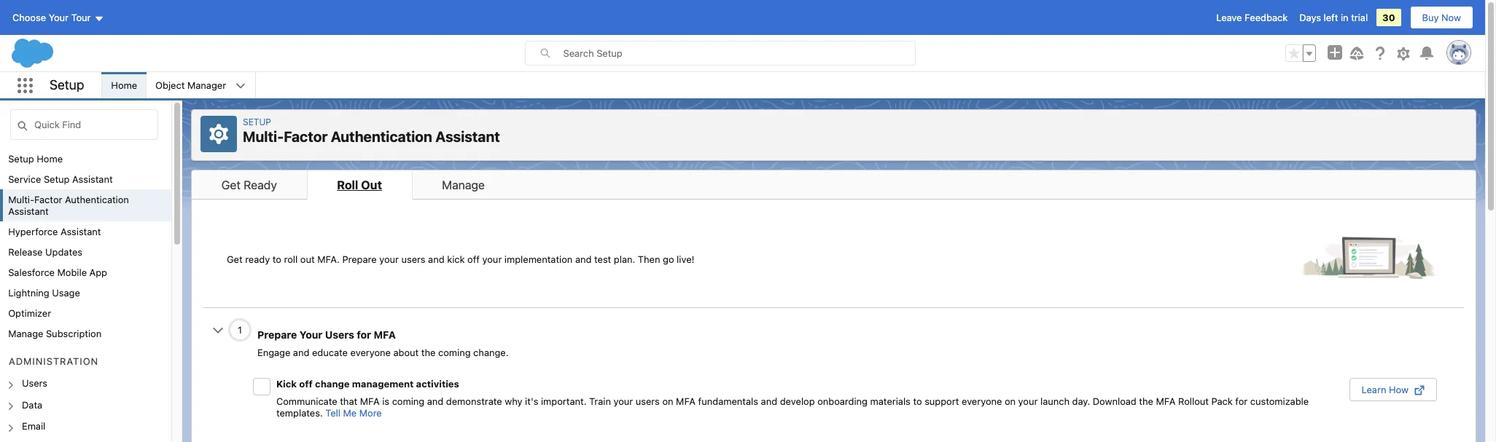 Task type: vqa. For each thing, say whether or not it's contained in the screenshot.
off
yes



Task type: locate. For each thing, give the bounding box(es) containing it.
1 horizontal spatial on
[[1005, 396, 1016, 407]]

multi-factor authentication assistant link
[[8, 194, 171, 217]]

assistant up the hyperforce
[[8, 206, 49, 217]]

tab list containing get ready
[[191, 170, 1476, 200]]

1 button
[[203, 319, 266, 342]]

assistant inside setup multi-factor authentication assistant
[[435, 128, 500, 145]]

group
[[1285, 44, 1316, 62]]

more
[[359, 407, 382, 419]]

0 horizontal spatial everyone
[[350, 347, 391, 359]]

setup home
[[8, 153, 63, 165]]

for up kick off change management activities
[[357, 329, 371, 341]]

the right about
[[421, 347, 436, 359]]

users
[[636, 396, 660, 407]]

and right engage
[[293, 347, 309, 359]]

0 vertical spatial your
[[49, 12, 69, 23]]

and
[[293, 347, 309, 359], [427, 396, 444, 407], [761, 396, 777, 407]]

roll out link
[[307, 171, 412, 200]]

factor inside setup multi-factor authentication assistant
[[284, 128, 328, 145]]

roll
[[337, 178, 358, 192]]

setup up ready at left
[[243, 117, 271, 128]]

1 on from the left
[[662, 396, 673, 407]]

0 horizontal spatial home
[[37, 153, 63, 165]]

1 vertical spatial coming
[[392, 396, 424, 407]]

users inside the prepare your users for mfa engage and educate everyone about the coming change.
[[325, 329, 354, 341]]

1 horizontal spatial users
[[325, 329, 354, 341]]

assistant up manage link
[[435, 128, 500, 145]]

everyone right support
[[962, 396, 1002, 407]]

manage inside setup tree tree
[[8, 328, 43, 340]]

why
[[505, 396, 522, 407]]

coming inside the prepare your users for mfa engage and educate everyone about the coming change.
[[438, 347, 471, 359]]

your up educate at left
[[300, 329, 323, 341]]

users up educate at left
[[325, 329, 354, 341]]

progress indicator progress bar
[[228, 319, 252, 342]]

0 horizontal spatial users
[[22, 378, 47, 389]]

on left the launch
[[1005, 396, 1016, 407]]

tab list
[[191, 170, 1476, 200]]

optimizer link
[[8, 308, 51, 319]]

mfa left is
[[360, 396, 380, 407]]

1 vertical spatial for
[[1235, 396, 1248, 407]]

on right users
[[662, 396, 673, 407]]

your
[[614, 396, 633, 407], [1018, 396, 1038, 407]]

communicate
[[276, 396, 337, 407]]

day.
[[1072, 396, 1090, 407]]

0 horizontal spatial for
[[357, 329, 371, 341]]

users up data
[[22, 378, 47, 389]]

for inside communicate that mfa is coming and demonstrate why it's important. train your users on mfa fundamentals and develop onboarding materials to support everyone on your launch day. download the mfa rollout pack for customizable templates.
[[1235, 396, 1248, 407]]

0 vertical spatial factor
[[284, 128, 328, 145]]

0 horizontal spatial factor
[[34, 194, 62, 206]]

0 horizontal spatial coming
[[392, 396, 424, 407]]

1 horizontal spatial authentication
[[331, 128, 432, 145]]

support
[[925, 396, 959, 407]]

about
[[393, 347, 419, 359]]

rollout
[[1178, 396, 1209, 407]]

me
[[343, 407, 357, 419]]

1 vertical spatial factor
[[34, 194, 62, 206]]

learn
[[1362, 384, 1386, 396]]

management
[[352, 378, 414, 390]]

0 vertical spatial home
[[111, 79, 137, 91]]

1 vertical spatial the
[[1139, 396, 1153, 407]]

factor inside multi-factor authentication assistant
[[34, 194, 62, 206]]

manage link
[[412, 171, 515, 200]]

get ready link
[[192, 171, 307, 200]]

1 horizontal spatial everyone
[[962, 396, 1002, 407]]

0 horizontal spatial manage
[[8, 328, 43, 340]]

lightning usage link
[[8, 287, 80, 299]]

and down activities
[[427, 396, 444, 407]]

your inside popup button
[[49, 12, 69, 23]]

0 vertical spatial users
[[325, 329, 354, 341]]

left
[[1324, 12, 1338, 23]]

kick
[[276, 378, 297, 390]]

prepare
[[257, 329, 297, 341]]

setup for setup home
[[8, 153, 34, 165]]

your for prepare
[[300, 329, 323, 341]]

develop
[[780, 396, 815, 407]]

0 horizontal spatial your
[[49, 12, 69, 23]]

salesforce
[[8, 267, 55, 278]]

subscription
[[46, 328, 102, 340]]

for right pack on the right bottom of page
[[1235, 396, 1248, 407]]

setup
[[50, 77, 84, 92], [243, 117, 271, 128], [8, 153, 34, 165], [44, 174, 70, 185]]

0 vertical spatial manage
[[442, 178, 485, 192]]

1 vertical spatial home
[[37, 153, 63, 165]]

coming right is
[[392, 396, 424, 407]]

home up service setup assistant link
[[37, 153, 63, 165]]

usage
[[52, 287, 80, 299]]

1 vertical spatial multi-
[[8, 194, 34, 206]]

0 vertical spatial authentication
[[331, 128, 432, 145]]

your inside the prepare your users for mfa engage and educate everyone about the coming change.
[[300, 329, 323, 341]]

the right download
[[1139, 396, 1153, 407]]

for
[[357, 329, 371, 341], [1235, 396, 1248, 407]]

1 vertical spatial users
[[22, 378, 47, 389]]

everyone up kick off change management activities
[[350, 347, 391, 359]]

0 horizontal spatial on
[[662, 396, 673, 407]]

1 horizontal spatial for
[[1235, 396, 1248, 407]]

your left tour
[[49, 12, 69, 23]]

1 horizontal spatial the
[[1139, 396, 1153, 407]]

1 vertical spatial everyone
[[962, 396, 1002, 407]]

0 horizontal spatial and
[[293, 347, 309, 359]]

multi-
[[243, 128, 284, 145], [8, 194, 34, 206]]

data link
[[22, 399, 42, 412]]

coming up activities
[[438, 347, 471, 359]]

change.
[[473, 347, 509, 359]]

1 horizontal spatial your
[[300, 329, 323, 341]]

0 horizontal spatial the
[[421, 347, 436, 359]]

0 horizontal spatial authentication
[[65, 194, 129, 206]]

0 horizontal spatial multi-
[[8, 194, 34, 206]]

and left the develop
[[761, 396, 777, 407]]

change
[[315, 378, 350, 390]]

now
[[1441, 12, 1461, 23]]

get
[[221, 178, 241, 192]]

0 vertical spatial multi-
[[243, 128, 284, 145]]

0 vertical spatial for
[[357, 329, 371, 341]]

mfa up about
[[374, 329, 396, 341]]

1 horizontal spatial factor
[[284, 128, 328, 145]]

object
[[155, 79, 185, 91]]

0 vertical spatial everyone
[[350, 347, 391, 359]]

2 on from the left
[[1005, 396, 1016, 407]]

progress indicator image
[[228, 319, 252, 342]]

setup up quick find search field
[[50, 77, 84, 92]]

on
[[662, 396, 673, 407], [1005, 396, 1016, 407]]

trial
[[1351, 12, 1368, 23]]

everyone inside the prepare your users for mfa engage and educate everyone about the coming change.
[[350, 347, 391, 359]]

0 horizontal spatial your
[[614, 396, 633, 407]]

manage
[[442, 178, 485, 192], [8, 328, 43, 340]]

salesforce mobile app link
[[8, 267, 107, 278]]

1 vertical spatial authentication
[[65, 194, 129, 206]]

optimizer
[[8, 308, 51, 319]]

your right 'train'
[[614, 396, 633, 407]]

multi-factor authentication assistant tree item
[[0, 190, 171, 222]]

that
[[340, 396, 357, 407]]

0 vertical spatial coming
[[438, 347, 471, 359]]

1 vertical spatial your
[[300, 329, 323, 341]]

pack
[[1211, 396, 1233, 407]]

email
[[22, 421, 45, 433]]

authentication down service setup assistant
[[65, 194, 129, 206]]

choose
[[12, 12, 46, 23]]

home
[[111, 79, 137, 91], [37, 153, 63, 165]]

train
[[589, 396, 611, 407]]

lightning usage
[[8, 287, 80, 299]]

setup inside setup multi-factor authentication assistant
[[243, 117, 271, 128]]

release updates
[[8, 246, 82, 258]]

hyperforce assistant link
[[8, 226, 101, 238]]

users
[[325, 329, 354, 341], [22, 378, 47, 389]]

1 horizontal spatial multi-
[[243, 128, 284, 145]]

your left the launch
[[1018, 396, 1038, 407]]

administration
[[9, 356, 99, 367]]

your
[[49, 12, 69, 23], [300, 329, 323, 341]]

to
[[913, 396, 922, 407]]

educate
[[312, 347, 348, 359]]

authentication up the out at the left top of page
[[331, 128, 432, 145]]

2 horizontal spatial and
[[761, 396, 777, 407]]

setup up service
[[8, 153, 34, 165]]

multi- down setup link
[[243, 128, 284, 145]]

1 horizontal spatial coming
[[438, 347, 471, 359]]

release updates link
[[8, 246, 82, 258]]

Quick Find search field
[[10, 109, 158, 140]]

and inside the prepare your users for mfa engage and educate everyone about the coming change.
[[293, 347, 309, 359]]

1 vertical spatial manage
[[8, 328, 43, 340]]

home left object at the top left of the page
[[111, 79, 137, 91]]

tell me more
[[325, 407, 382, 419]]

manager
[[187, 79, 226, 91]]

demonstrate
[[446, 396, 502, 407]]

home inside setup tree tree
[[37, 153, 63, 165]]

1 horizontal spatial manage
[[442, 178, 485, 192]]

1 horizontal spatial your
[[1018, 396, 1038, 407]]

1 horizontal spatial home
[[111, 79, 137, 91]]

0 vertical spatial the
[[421, 347, 436, 359]]

hyperforce
[[8, 226, 58, 238]]

multi- down service
[[8, 194, 34, 206]]

coming
[[438, 347, 471, 359], [392, 396, 424, 407]]



Task type: describe. For each thing, give the bounding box(es) containing it.
choose your tour
[[12, 12, 91, 23]]

for inside the prepare your users for mfa engage and educate everyone about the coming change.
[[357, 329, 371, 341]]

setup for setup
[[50, 77, 84, 92]]

engage
[[257, 347, 290, 359]]

tell me more link
[[325, 407, 382, 419]]

manage subscription link
[[8, 328, 102, 340]]

authentication inside setup multi-factor authentication assistant
[[331, 128, 432, 145]]

how
[[1389, 384, 1409, 396]]

in
[[1341, 12, 1348, 23]]

1
[[238, 324, 242, 336]]

setup for setup multi-factor authentication assistant
[[243, 117, 271, 128]]

prepare your users for mfa button
[[249, 325, 405, 345]]

mfa right users
[[676, 396, 696, 407]]

service setup assistant
[[8, 174, 113, 185]]

mfa inside the prepare your users for mfa engage and educate everyone about the coming change.
[[374, 329, 396, 341]]

service
[[8, 174, 41, 185]]

launch
[[1040, 396, 1070, 407]]

authentication inside multi-factor authentication assistant
[[65, 194, 129, 206]]

templates.
[[276, 407, 323, 419]]

multi- inside setup multi-factor authentication assistant
[[243, 128, 284, 145]]

salesforce mobile app
[[8, 267, 107, 278]]

leave feedback link
[[1216, 12, 1288, 23]]

home link
[[102, 72, 146, 98]]

manage for manage
[[442, 178, 485, 192]]

choose your tour button
[[12, 6, 105, 29]]

leave feedback
[[1216, 12, 1288, 23]]

2 your from the left
[[1018, 396, 1038, 407]]

ready
[[244, 178, 277, 192]]

everyone inside communicate that mfa is coming and demonstrate why it's important. train your users on mfa fundamentals and develop onboarding materials to support everyone on your launch day. download the mfa rollout pack for customizable templates.
[[962, 396, 1002, 407]]

multi- inside multi-factor authentication assistant
[[8, 194, 34, 206]]

your for choose
[[49, 12, 69, 23]]

feedback
[[1245, 12, 1288, 23]]

the inside the prepare your users for mfa engage and educate everyone about the coming change.
[[421, 347, 436, 359]]

service setup assistant link
[[8, 174, 113, 185]]

materials
[[870, 396, 910, 407]]

kick off change management activities
[[276, 378, 459, 390]]

30
[[1382, 12, 1395, 23]]

buy now
[[1422, 12, 1461, 23]]

setup up multi-factor authentication assistant
[[44, 174, 70, 185]]

it's
[[525, 396, 538, 407]]

1 your from the left
[[614, 396, 633, 407]]

assistant up updates
[[60, 226, 101, 238]]

learn how
[[1362, 384, 1409, 396]]

assistant inside multi-factor authentication assistant
[[8, 206, 49, 217]]

hyperforce assistant
[[8, 226, 101, 238]]

1 horizontal spatial and
[[427, 396, 444, 407]]

lightning
[[8, 287, 49, 299]]

get ready
[[221, 178, 277, 192]]

updates
[[45, 246, 82, 258]]

users inside setup tree tree
[[22, 378, 47, 389]]

fundamentals
[[698, 396, 758, 407]]

out
[[361, 178, 382, 192]]

data
[[22, 399, 42, 411]]

assistant up multi-factor authentication assistant link
[[72, 174, 113, 185]]

important.
[[541, 396, 587, 407]]

coming inside communicate that mfa is coming and demonstrate why it's important. train your users on mfa fundamentals and develop onboarding materials to support everyone on your launch day. download the mfa rollout pack for customizable templates.
[[392, 396, 424, 407]]

the inside communicate that mfa is coming and demonstrate why it's important. train your users on mfa fundamentals and develop onboarding materials to support everyone on your launch day. download the mfa rollout pack for customizable templates.
[[1139, 396, 1153, 407]]

manage subscription
[[8, 328, 102, 340]]

setup multi-factor authentication assistant
[[243, 117, 500, 145]]

days left in trial
[[1299, 12, 1368, 23]]

setup tree tree
[[0, 149, 171, 443]]

email link
[[22, 421, 45, 434]]

buy
[[1422, 12, 1439, 23]]

object manager
[[155, 79, 226, 91]]

tell
[[325, 407, 340, 419]]

prepare your users for mfa engage and educate everyone about the coming change.
[[257, 329, 509, 359]]

tour
[[71, 12, 91, 23]]

manage for manage subscription
[[8, 328, 43, 340]]

app
[[89, 267, 107, 278]]

multi-factor authentication assistant
[[8, 194, 129, 217]]

communicate that mfa is coming and demonstrate why it's important. train your users on mfa fundamentals and develop onboarding materials to support everyone on your launch day. download the mfa rollout pack for customizable templates.
[[276, 396, 1309, 419]]

activities
[[416, 378, 459, 390]]

customizable
[[1250, 396, 1309, 407]]

leave
[[1216, 12, 1242, 23]]

days
[[1299, 12, 1321, 23]]

object manager link
[[147, 72, 235, 98]]

mobile
[[57, 267, 87, 278]]

onboarding
[[817, 396, 868, 407]]

mfa left rollout
[[1156, 396, 1176, 407]]

learn how button
[[1349, 378, 1437, 401]]

off
[[299, 378, 313, 390]]

text default image
[[212, 325, 224, 337]]

is
[[382, 396, 389, 407]]

roll out
[[337, 178, 382, 192]]

setup link
[[243, 117, 271, 128]]

buy now button
[[1410, 6, 1473, 29]]

rollout image
[[1298, 235, 1441, 284]]



